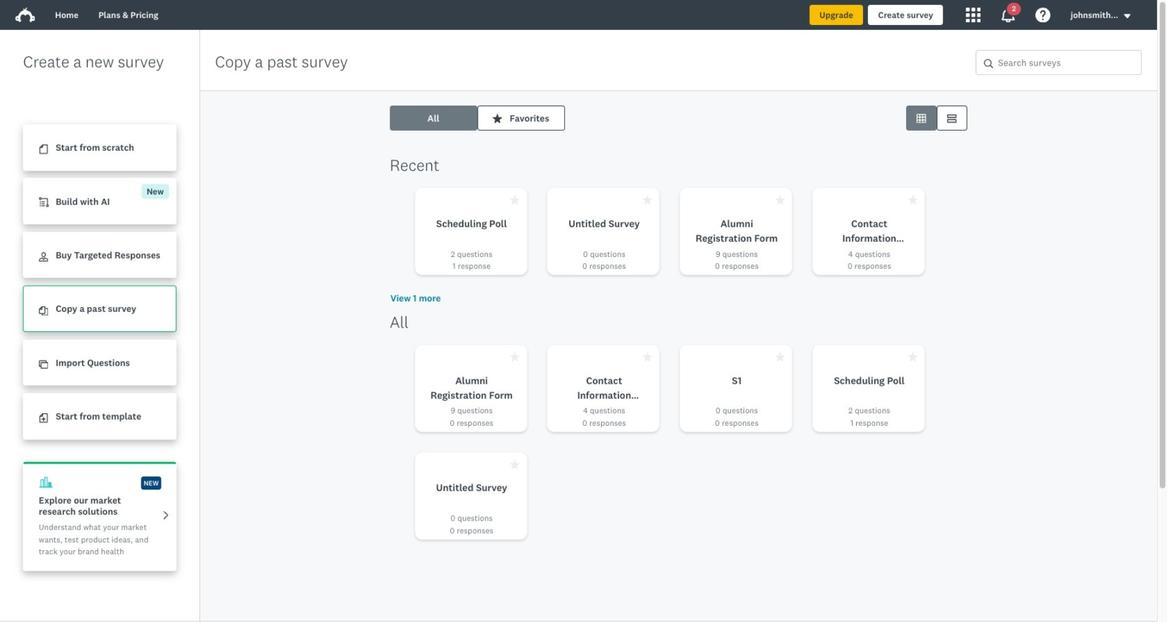 Task type: describe. For each thing, give the bounding box(es) containing it.
1 brand logo image from the top
[[15, 5, 35, 25]]

help icon image
[[1036, 8, 1051, 23]]

document image
[[39, 145, 48, 154]]

1 horizontal spatial starfilled image
[[510, 460, 520, 469]]

2 horizontal spatial starfilled image
[[908, 195, 917, 205]]

documentplus image
[[39, 414, 48, 423]]

2 brand logo image from the top
[[15, 7, 35, 23]]

0 horizontal spatial starfilled image
[[493, 114, 502, 123]]



Task type: vqa. For each thing, say whether or not it's contained in the screenshot.
Trustpilot + Zapier IMAGE
no



Task type: locate. For each thing, give the bounding box(es) containing it.
chevronright image
[[161, 510, 171, 520]]

grid image
[[917, 114, 926, 123]]

starfilled image
[[493, 114, 502, 123], [908, 195, 917, 205], [510, 460, 520, 469]]

textboxmultiple image
[[947, 114, 957, 123]]

products icon image
[[966, 8, 981, 23], [966, 8, 981, 23]]

search image
[[984, 59, 993, 68]]

documentclone image
[[39, 306, 48, 316]]

2 vertical spatial starfilled image
[[510, 460, 520, 469]]

clone image
[[39, 360, 48, 369]]

Search surveys field
[[993, 51, 1141, 74]]

starfilled image
[[510, 195, 520, 205], [643, 195, 652, 205], [775, 195, 785, 205], [510, 352, 520, 362], [643, 352, 652, 362], [775, 352, 785, 362], [908, 352, 917, 362]]

user image
[[39, 252, 48, 262]]

notification center icon image
[[1001, 8, 1016, 23]]

dropdown arrow icon image
[[1123, 12, 1132, 20], [1124, 14, 1131, 18]]

1 vertical spatial starfilled image
[[908, 195, 917, 205]]

0 vertical spatial starfilled image
[[493, 114, 502, 123]]

brand logo image
[[15, 5, 35, 25], [15, 7, 35, 23]]



